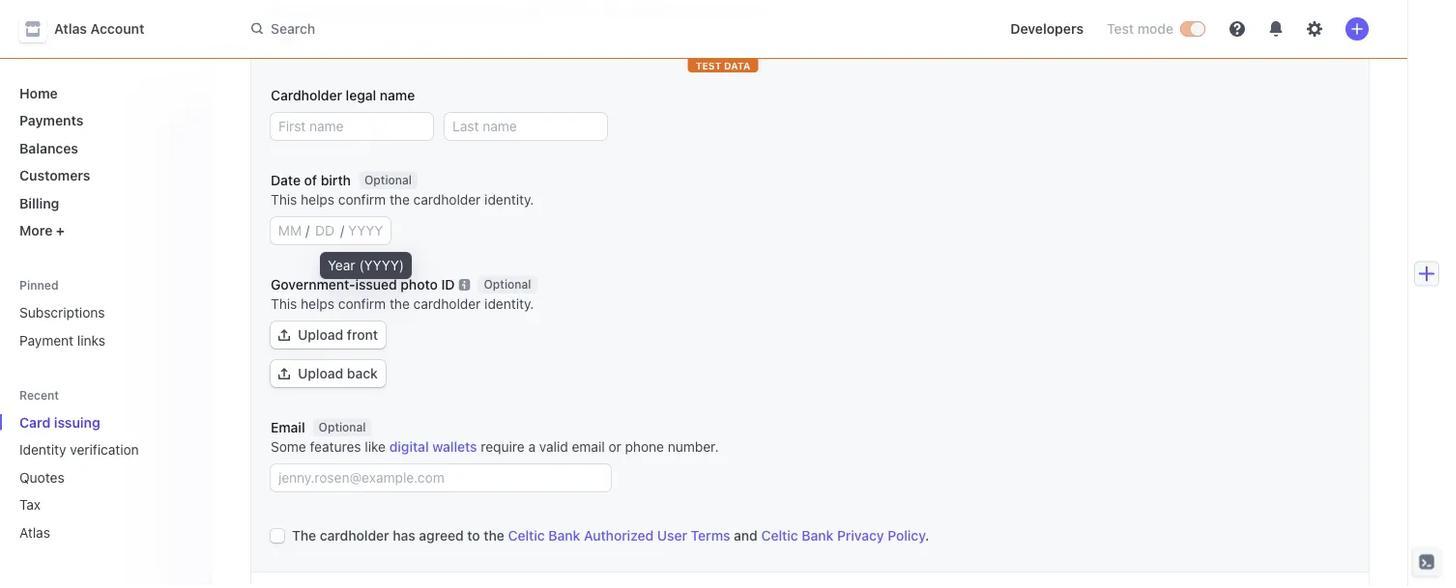 Task type: vqa. For each thing, say whether or not it's contained in the screenshot.
Optional
yes



Task type: describe. For each thing, give the bounding box(es) containing it.
test
[[696, 60, 721, 71]]

the cardholder has agreed to the celtic bank authorized user terms and celtic bank privacy policy .
[[292, 528, 929, 544]]

government-
[[271, 277, 355, 293]]

payments link
[[12, 105, 197, 136]]

email
[[572, 439, 605, 455]]

optional for email
[[319, 421, 366, 435]]

identity
[[19, 442, 66, 458]]

identity verification link
[[12, 434, 170, 466]]

more
[[19, 223, 53, 239]]

Last name text field
[[445, 113, 607, 140]]

agreed
[[419, 528, 464, 544]]

identity verification
[[19, 442, 139, 458]]

year
[[328, 258, 355, 274]]

some
[[271, 439, 306, 455]]

search
[[271, 21, 315, 36]]

test
[[1107, 21, 1134, 37]]

require
[[481, 439, 525, 455]]

2 helps from the top
[[301, 296, 334, 312]]

celtic bank privacy policy link
[[761, 528, 925, 544]]

2 identity. from the top
[[484, 296, 534, 312]]

authorized
[[584, 528, 654, 544]]

recent element
[[0, 407, 213, 549]]

to
[[467, 528, 480, 544]]

card issuing
[[19, 415, 100, 431]]

account
[[90, 21, 144, 37]]

developers
[[1010, 21, 1084, 37]]

recent navigation links element
[[0, 387, 213, 549]]

2 / from the left
[[340, 223, 344, 239]]

upload front
[[298, 327, 378, 343]]

year ( yyyy )
[[328, 258, 404, 274]]

celtic bank authorized user terms link
[[508, 528, 730, 544]]

verification
[[70, 442, 139, 458]]

recent
[[19, 388, 59, 402]]

help image
[[1230, 21, 1245, 37]]

balances link
[[12, 132, 197, 164]]

2 this from the top
[[271, 296, 297, 312]]

1 / from the left
[[305, 223, 309, 239]]

more +
[[19, 223, 65, 239]]

date
[[271, 173, 301, 188]]

2 vertical spatial cardholder
[[320, 528, 389, 544]]

1 this helps confirm the cardholder identity. from the top
[[271, 192, 534, 208]]

1 helps from the top
[[301, 192, 334, 208]]

2 vertical spatial the
[[484, 528, 504, 544]]

and
[[734, 528, 758, 544]]

legal
[[346, 87, 376, 103]]

date of birth
[[271, 173, 351, 188]]

core navigation links element
[[12, 77, 197, 246]]

data
[[724, 60, 750, 71]]

quotes link
[[12, 462, 170, 493]]

Day text field
[[309, 217, 340, 245]]

cardholder legal name
[[271, 87, 415, 103]]

1 vertical spatial the
[[389, 296, 410, 312]]

customers link
[[12, 160, 197, 191]]

customers
[[19, 168, 90, 184]]

payment links link
[[12, 325, 197, 356]]

atlas for atlas
[[19, 525, 50, 541]]

id
[[441, 277, 455, 293]]

2 bank from the left
[[802, 528, 834, 544]]

back
[[347, 366, 378, 382]]

a
[[528, 439, 536, 455]]

name
[[380, 87, 415, 103]]

+ inside core navigation links element
[[56, 223, 65, 239]]

upload back
[[298, 366, 378, 382]]

front
[[347, 327, 378, 343]]

tax
[[19, 497, 41, 513]]

birth
[[321, 173, 351, 188]]

phone
[[625, 439, 664, 455]]

issuing
[[54, 415, 100, 431]]

Year text field
[[344, 217, 387, 245]]

test data
[[696, 60, 750, 71]]

digital wallets link
[[389, 439, 477, 455]]

home
[[19, 85, 58, 101]]

payments
[[19, 113, 83, 129]]

settings image
[[1307, 21, 1322, 37]]

atlas account button
[[19, 15, 164, 43]]

government-issued photo id
[[271, 277, 455, 293]]

1 confirm from the top
[[338, 192, 386, 208]]

quotes
[[19, 470, 64, 486]]



Task type: locate. For each thing, give the bounding box(es) containing it.
terms
[[691, 528, 730, 544]]

Search text field
[[240, 11, 785, 47]]

optional
[[364, 174, 412, 187], [484, 278, 531, 292], [319, 421, 366, 435]]

confirm up year text box
[[338, 192, 386, 208]]

0 vertical spatial +
[[317, 33, 325, 49]]

pinned navigation links element
[[12, 277, 197, 356]]

helps down government-
[[301, 296, 334, 312]]

+ right search
[[317, 33, 325, 49]]

cardholder up id
[[413, 192, 481, 208]]

the up ")"
[[389, 192, 410, 208]]

1 upload from the top
[[298, 327, 343, 343]]

number.
[[668, 439, 719, 455]]

1 vertical spatial cardholder
[[413, 296, 481, 312]]

balances
[[19, 140, 78, 156]]

card issuing link
[[12, 407, 170, 438]]

some features like digital wallets require a valid email or phone number.
[[271, 439, 719, 455]]

this helps confirm the cardholder identity. down photo
[[271, 296, 534, 312]]

billing link
[[12, 188, 197, 219]]

yyyy
[[364, 258, 399, 274]]

2 confirm from the top
[[338, 296, 386, 312]]

upload for upload front
[[298, 327, 343, 343]]

bank left "authorized"
[[548, 528, 580, 544]]

)
[[399, 258, 404, 274]]

payment
[[19, 333, 74, 348]]

subscriptions
[[19, 305, 105, 321]]

celtic right and
[[761, 528, 798, 544]]

atlas for atlas account
[[54, 21, 87, 37]]

+ 1
[[317, 33, 332, 49]]

links
[[77, 333, 105, 348]]

1 celtic from the left
[[508, 528, 545, 544]]

this helps confirm the cardholder identity. up year text box
[[271, 192, 534, 208]]

helps
[[301, 192, 334, 208], [301, 296, 334, 312]]

pinned
[[19, 279, 59, 292]]

upload
[[298, 327, 343, 343], [298, 366, 343, 382]]

0 vertical spatial helps
[[301, 192, 334, 208]]

1 identity. from the top
[[484, 192, 534, 208]]

atlas
[[54, 21, 87, 37], [19, 525, 50, 541]]

has
[[393, 528, 415, 544]]

atlas down tax
[[19, 525, 50, 541]]

this helps confirm the cardholder identity.
[[271, 192, 534, 208], [271, 296, 534, 312]]

card
[[19, 415, 51, 431]]

wallets
[[432, 439, 477, 455]]

/ up year
[[340, 223, 344, 239]]

1 vertical spatial optional
[[484, 278, 531, 292]]

0 vertical spatial the
[[389, 192, 410, 208]]

like
[[365, 439, 386, 455]]

1 horizontal spatial /
[[340, 223, 344, 239]]

0 vertical spatial this helps confirm the cardholder identity.
[[271, 192, 534, 208]]

+ right more
[[56, 223, 65, 239]]

billing
[[19, 195, 59, 211]]

atlas link
[[12, 517, 170, 549]]

1 vertical spatial confirm
[[338, 296, 386, 312]]

this
[[271, 192, 297, 208], [271, 296, 297, 312]]

0 horizontal spatial celtic
[[508, 528, 545, 544]]

privacy
[[837, 528, 884, 544]]

the
[[292, 528, 316, 544]]

this down date
[[271, 192, 297, 208]]

1
[[325, 33, 332, 49]]

+
[[317, 33, 325, 49], [56, 223, 65, 239]]

upload left front
[[298, 327, 343, 343]]

1 horizontal spatial celtic
[[761, 528, 798, 544]]

0 vertical spatial identity.
[[484, 192, 534, 208]]

2 this helps confirm the cardholder identity. from the top
[[271, 296, 534, 312]]

0 horizontal spatial +
[[56, 223, 65, 239]]

digital
[[389, 439, 429, 455]]

cardholder
[[413, 192, 481, 208], [413, 296, 481, 312], [320, 528, 389, 544]]

upload for upload back
[[298, 366, 343, 382]]

First name text field
[[271, 113, 433, 140]]

optional up features
[[319, 421, 366, 435]]

Search search field
[[240, 11, 785, 47]]

the
[[389, 192, 410, 208], [389, 296, 410, 312], [484, 528, 504, 544]]

1 vertical spatial +
[[56, 223, 65, 239]]

tooltip containing year
[[320, 252, 412, 279]]

atlas inside recent element
[[19, 525, 50, 541]]

0 vertical spatial this
[[271, 192, 297, 208]]

2 celtic from the left
[[761, 528, 798, 544]]

mode
[[1137, 21, 1173, 37]]

optional right id
[[484, 278, 531, 292]]

cardholder down id
[[413, 296, 481, 312]]

1 vertical spatial upload
[[298, 366, 343, 382]]

2 vertical spatial optional
[[319, 421, 366, 435]]

cardholder left has
[[320, 528, 389, 544]]

optional for date of birth
[[364, 174, 412, 187]]

email
[[271, 420, 305, 436]]

tooltip
[[320, 252, 412, 279]]

1 horizontal spatial +
[[317, 33, 325, 49]]

the down photo
[[389, 296, 410, 312]]

1 vertical spatial this
[[271, 296, 297, 312]]

1 horizontal spatial atlas
[[54, 21, 87, 37]]

atlas account
[[54, 21, 144, 37]]

1 this from the top
[[271, 192, 297, 208]]

atlas left account
[[54, 21, 87, 37]]

test mode
[[1107, 21, 1173, 37]]

cardholder
[[271, 87, 342, 103]]

confirm down government-issued photo id
[[338, 296, 386, 312]]

home link
[[12, 77, 197, 109]]

0 vertical spatial cardholder
[[413, 192, 481, 208]]

or
[[608, 439, 621, 455]]

0 vertical spatial upload
[[298, 327, 343, 343]]

identity.
[[484, 192, 534, 208], [484, 296, 534, 312]]

Month text field
[[275, 217, 305, 245]]

celtic right to
[[508, 528, 545, 544]]

pinned element
[[12, 297, 197, 356]]

subscriptions link
[[12, 297, 197, 329]]

photo
[[400, 277, 438, 293]]

/ down of
[[305, 223, 309, 239]]

celtic
[[508, 528, 545, 544], [761, 528, 798, 544]]

0 horizontal spatial atlas
[[19, 525, 50, 541]]

2 upload from the top
[[298, 366, 343, 382]]

payment links
[[19, 333, 105, 348]]

tax link
[[12, 490, 170, 521]]

features
[[310, 439, 361, 455]]

upload left back
[[298, 366, 343, 382]]

Email email field
[[271, 465, 611, 492]]

1 bank from the left
[[548, 528, 580, 544]]

1 vertical spatial identity.
[[484, 296, 534, 312]]

helps down date of birth on the left of page
[[301, 192, 334, 208]]

1 vertical spatial helps
[[301, 296, 334, 312]]

1 horizontal spatial bank
[[802, 528, 834, 544]]

0 horizontal spatial bank
[[548, 528, 580, 544]]

1 vertical spatial this helps confirm the cardholder identity.
[[271, 296, 534, 312]]

issued
[[355, 277, 397, 293]]

atlas inside button
[[54, 21, 87, 37]]

optional right birth at left
[[364, 174, 412, 187]]

bank left privacy
[[802, 528, 834, 544]]

of
[[304, 173, 317, 188]]

.
[[925, 528, 929, 544]]

policy
[[888, 528, 925, 544]]

0 vertical spatial confirm
[[338, 192, 386, 208]]

0 vertical spatial atlas
[[54, 21, 87, 37]]

0 horizontal spatial /
[[305, 223, 309, 239]]

(
[[359, 258, 364, 274]]

developers link
[[1003, 14, 1091, 44]]

this down government-
[[271, 296, 297, 312]]

/
[[305, 223, 309, 239], [340, 223, 344, 239]]

1 vertical spatial atlas
[[19, 525, 50, 541]]

the right to
[[484, 528, 504, 544]]

user
[[657, 528, 687, 544]]

valid
[[539, 439, 568, 455]]

0 vertical spatial optional
[[364, 174, 412, 187]]



